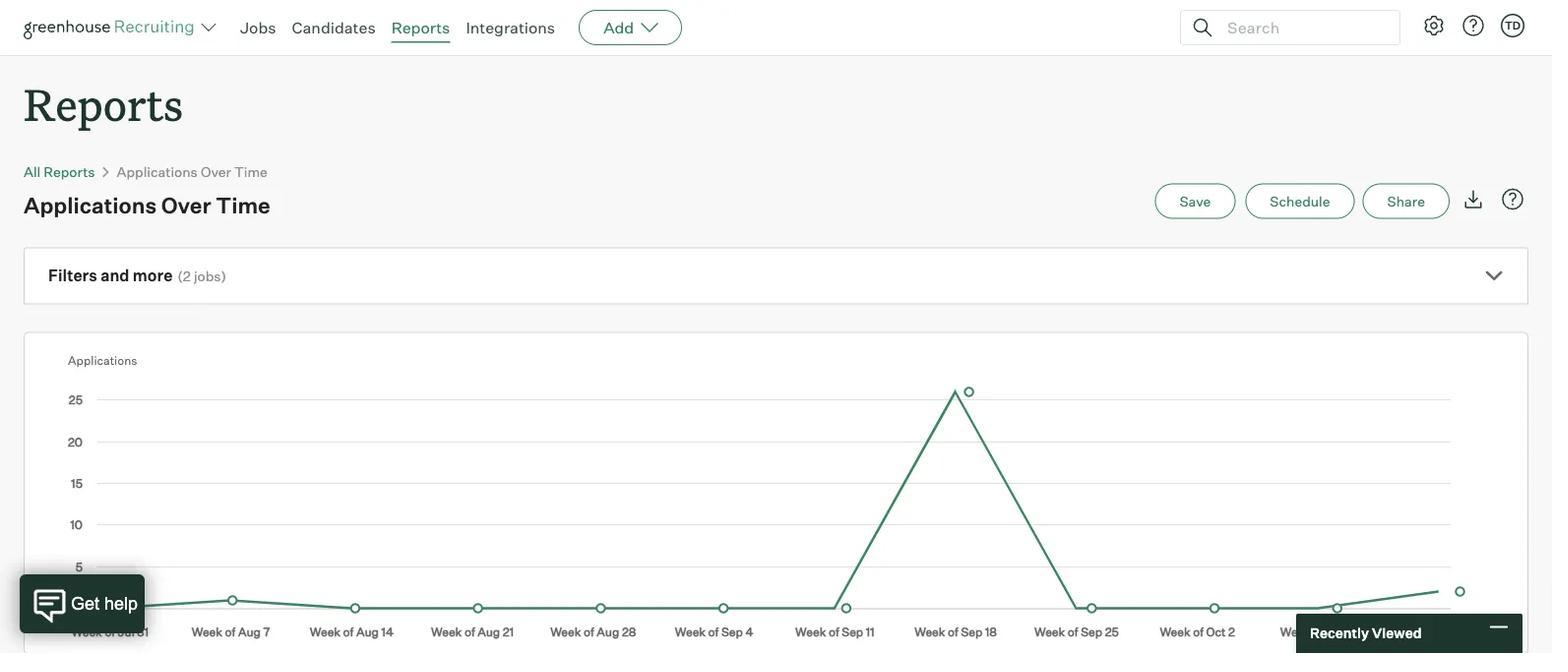 Task type: describe. For each thing, give the bounding box(es) containing it.
1 vertical spatial applications
[[24, 192, 157, 219]]

filters
[[48, 266, 97, 286]]

faq image
[[1501, 188, 1525, 211]]

share
[[1388, 193, 1425, 210]]

schedule
[[1270, 193, 1330, 210]]

viewed
[[1372, 625, 1422, 642]]

filters and more ( 2 jobs )
[[48, 266, 226, 286]]

configure image
[[1422, 14, 1446, 37]]

applications over time link
[[117, 163, 268, 180]]

and
[[101, 266, 129, 286]]

add button
[[579, 10, 682, 45]]

td button
[[1497, 10, 1529, 41]]

)
[[221, 268, 226, 285]]

td button
[[1501, 14, 1525, 37]]

Search text field
[[1223, 13, 1382, 42]]

0 vertical spatial time
[[234, 163, 268, 180]]

0 vertical spatial reports
[[391, 18, 450, 37]]

save button
[[1155, 184, 1236, 219]]

schedule button
[[1246, 184, 1355, 219]]

more
[[133, 266, 173, 286]]

2
[[183, 268, 191, 285]]

candidates
[[292, 18, 376, 37]]

download image
[[1462, 188, 1485, 211]]

candidates link
[[292, 18, 376, 37]]

recently
[[1310, 625, 1369, 642]]



Task type: vqa. For each thing, say whether or not it's contained in the screenshot.
rightmost Tags
no



Task type: locate. For each thing, give the bounding box(es) containing it.
jobs
[[194, 268, 221, 285]]

reports
[[391, 18, 450, 37], [24, 75, 183, 133], [44, 163, 95, 180]]

0 vertical spatial over
[[201, 163, 231, 180]]

save and schedule this report to revisit it! element
[[1155, 184, 1246, 219]]

applications right all reports link
[[117, 163, 198, 180]]

all reports
[[24, 163, 95, 180]]

jobs
[[240, 18, 276, 37]]

1 vertical spatial applications over time
[[24, 192, 270, 219]]

reports down greenhouse recruiting image
[[24, 75, 183, 133]]

td
[[1505, 19, 1521, 32]]

recently viewed
[[1310, 625, 1422, 642]]

1 vertical spatial reports
[[24, 75, 183, 133]]

reports right all
[[44, 163, 95, 180]]

2 vertical spatial reports
[[44, 163, 95, 180]]

reports right candidates
[[391, 18, 450, 37]]

(
[[178, 268, 183, 285]]

over
[[201, 163, 231, 180], [161, 192, 211, 219]]

add
[[604, 18, 634, 37]]

greenhouse recruiting image
[[24, 16, 201, 39]]

all reports link
[[24, 163, 95, 180]]

integrations link
[[466, 18, 555, 37]]

integrations
[[466, 18, 555, 37]]

applications down all reports
[[24, 192, 157, 219]]

jobs link
[[240, 18, 276, 37]]

share button
[[1363, 184, 1450, 219]]

applications over time
[[117, 163, 268, 180], [24, 192, 270, 219]]

applications
[[117, 163, 198, 180], [24, 192, 157, 219]]

time
[[234, 163, 268, 180], [216, 192, 270, 219]]

1 vertical spatial time
[[216, 192, 270, 219]]

0 vertical spatial applications
[[117, 163, 198, 180]]

all
[[24, 163, 41, 180]]

0 vertical spatial applications over time
[[117, 163, 268, 180]]

reports link
[[391, 18, 450, 37]]

1 vertical spatial over
[[161, 192, 211, 219]]

save
[[1180, 193, 1211, 210]]



